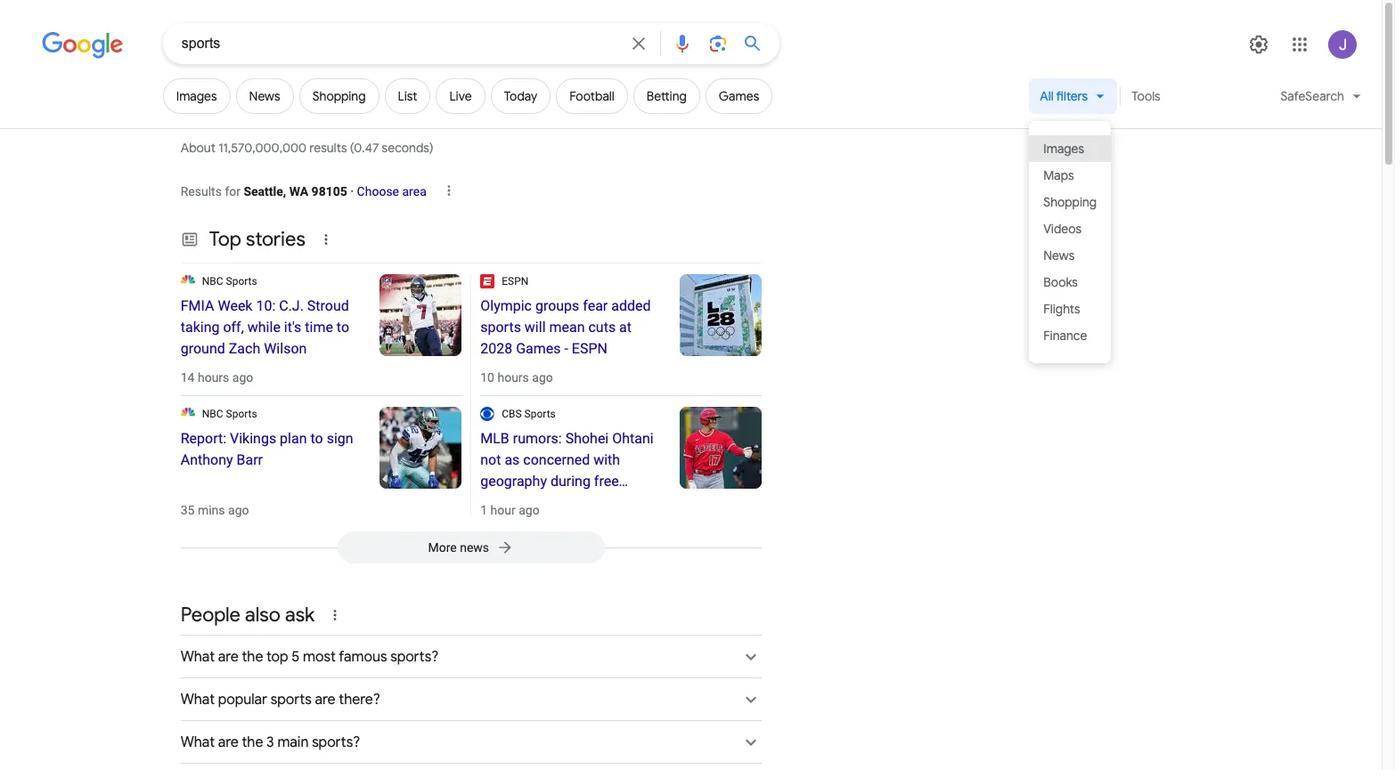 Task type: locate. For each thing, give the bounding box(es) containing it.
maps
[[1044, 167, 1074, 183]]

0 vertical spatial images link
[[163, 78, 230, 114]]

hours for fmia week 10: c.j. stroud taking off, while it's time to ground zach wilson
[[198, 371, 229, 385]]

more news link
[[195, 532, 747, 564]]

news for rightmost news link
[[1044, 247, 1075, 263]]

shopping link up the videos
[[1029, 189, 1111, 216]]

shopping link
[[299, 78, 379, 114], [1029, 189, 1111, 216]]

choose area button
[[357, 167, 427, 209]]

during
[[551, 473, 591, 490]]

0 vertical spatial shopping link
[[299, 78, 379, 114]]

nbc for report:
[[202, 408, 223, 421]]

1 nbc sports from the top
[[202, 275, 257, 288]]

1 vertical spatial games
[[516, 340, 561, 357]]

as
[[505, 452, 520, 469]]

results for seattle, wa 98105 ∙ choose area
[[181, 184, 427, 199]]

off,
[[223, 319, 244, 336]]

menu
[[1029, 121, 1111, 364]]

news link up 11,570,000,000
[[236, 78, 294, 114]]

today link
[[491, 78, 551, 114]]

sports up week
[[226, 275, 257, 288]]

ago down zach
[[232, 371, 253, 385]]

fmia
[[181, 298, 214, 315]]

news up 11,570,000,000
[[249, 88, 280, 104]]

sports
[[480, 319, 521, 336]]

0 horizontal spatial images
[[176, 88, 217, 104]]

news link up the books
[[1029, 242, 1111, 269]]

ago
[[232, 371, 253, 385], [532, 371, 553, 385], [228, 503, 249, 518], [519, 503, 540, 518]]

shopping up results
[[312, 88, 366, 104]]

Search search field
[[182, 34, 617, 56]]

finance
[[1044, 327, 1087, 343]]

filters
[[1056, 88, 1088, 104]]

to right time
[[337, 319, 349, 336]]

live
[[449, 88, 472, 104]]

nbc for fmia
[[202, 275, 223, 288]]

2 nbc sports from the top
[[202, 408, 257, 421]]

wa
[[289, 184, 308, 199]]

0 vertical spatial games
[[719, 88, 759, 104]]

1 vertical spatial nbc sports
[[202, 408, 257, 421]]

nbc sports for vikings
[[202, 408, 257, 421]]

1 vertical spatial nbc
[[202, 408, 223, 421]]

35
[[181, 503, 195, 518]]

hours
[[198, 371, 229, 385], [498, 371, 529, 385]]

ago right the mins
[[228, 503, 249, 518]]

images inside menu
[[1044, 140, 1084, 156]]

1 vertical spatial news link
[[1029, 242, 1111, 269]]

games link
[[706, 78, 773, 114]]

1 horizontal spatial shopping
[[1044, 194, 1097, 210]]

shopping link for news
[[299, 78, 379, 114]]

add today element
[[504, 88, 538, 104]]

sports up vikings
[[226, 408, 257, 421]]

10:
[[256, 298, 276, 315]]

list link
[[384, 78, 431, 114]]

1 horizontal spatial hours
[[498, 371, 529, 385]]

search by image image
[[707, 33, 729, 54]]

ago up cbs sports
[[532, 371, 553, 385]]

report:
[[181, 430, 226, 447]]

interest
[[544, 516, 592, 533]]

hours right 14
[[198, 371, 229, 385]]

0 vertical spatial nbc sports
[[202, 275, 257, 288]]

safesearch
[[1281, 88, 1344, 104]]

0 horizontal spatial shopping
[[312, 88, 366, 104]]

games
[[719, 88, 759, 104], [516, 340, 561, 357]]

1 horizontal spatial shopping link
[[1029, 189, 1111, 216]]

1 vertical spatial news
[[1044, 247, 1075, 263]]

1 horizontal spatial news
[[1044, 247, 1075, 263]]

report: vikings plan to sign anthony barr
[[181, 430, 353, 469]]

1 horizontal spatial images
[[1044, 140, 1084, 156]]

0 vertical spatial espn
[[502, 275, 529, 288]]

shopping
[[312, 88, 366, 104], [1044, 194, 1097, 210]]

nbc
[[202, 275, 223, 288], [202, 408, 223, 421]]

0 horizontal spatial games
[[516, 340, 561, 357]]

0 horizontal spatial espn
[[502, 275, 529, 288]]

espn up olympic
[[502, 275, 529, 288]]

None search field
[[0, 22, 779, 64]]

ago for mean
[[532, 371, 553, 385]]

shopping link up results
[[299, 78, 379, 114]]

menu containing images
[[1029, 121, 1111, 364]]

to left sign at left
[[310, 430, 323, 447]]

0 horizontal spatial news
[[249, 88, 280, 104]]

98105
[[311, 184, 347, 199]]

0 horizontal spatial shopping link
[[299, 78, 379, 114]]

shohei
[[565, 430, 609, 447]]

shopping inside menu
[[1044, 194, 1097, 210]]

0 vertical spatial news
[[249, 88, 280, 104]]

shopping for news
[[312, 88, 366, 104]]

images link
[[163, 78, 230, 114], [1029, 135, 1111, 162]]

stories
[[246, 227, 305, 252]]

games down search by image
[[719, 88, 759, 104]]

1 vertical spatial espn
[[572, 340, 608, 357]]

0 horizontal spatial news link
[[236, 78, 294, 114]]

nbc up fmia
[[202, 275, 223, 288]]

ago for barr
[[228, 503, 249, 518]]

1 vertical spatial to
[[310, 430, 323, 447]]

nbc sports up vikings
[[202, 408, 257, 421]]

2 nbc from the top
[[202, 408, 223, 421]]

nbc sports
[[202, 275, 257, 288], [202, 408, 257, 421]]

add football element
[[570, 88, 615, 104]]

0 vertical spatial news link
[[236, 78, 294, 114]]

nbc up report:
[[202, 408, 223, 421]]

sports
[[226, 275, 257, 288], [226, 408, 257, 421], [524, 408, 556, 421]]

images link up 'about'
[[163, 78, 230, 114]]

images up 'about'
[[176, 88, 217, 104]]

add list element
[[398, 88, 417, 104]]

to inside fmia week 10: c.j. stroud taking off, while it's time to ground zach wilson
[[337, 319, 349, 336]]

olympic groups fear added sports will mean cuts at 2028 games - espn heading
[[480, 296, 662, 360]]

espn inside olympic groups fear added sports will mean cuts at 2028 games - espn
[[572, 340, 608, 357]]

ago for concerned
[[519, 503, 540, 518]]

1 hours from the left
[[198, 371, 229, 385]]

shopping down maps link
[[1044, 194, 1097, 210]]

0 vertical spatial to
[[337, 319, 349, 336]]

hours right 10
[[498, 371, 529, 385]]

images up "maps"
[[1044, 140, 1084, 156]]

sports up "rumors:"
[[524, 408, 556, 421]]

maps link
[[1029, 162, 1111, 189]]

images link up "maps"
[[1029, 135, 1111, 162]]

cuts
[[588, 319, 616, 336]]

images link for maps
[[1029, 135, 1111, 162]]

1 horizontal spatial espn
[[572, 340, 608, 357]]

1 horizontal spatial images link
[[1029, 135, 1111, 162]]

0 vertical spatial shopping
[[312, 88, 366, 104]]

nbc sports up week
[[202, 275, 257, 288]]

games down the will
[[516, 340, 561, 357]]

1 vertical spatial images link
[[1029, 135, 1111, 162]]

safesearch button
[[1270, 78, 1372, 122]]

∙
[[350, 184, 354, 199]]

videos link
[[1029, 216, 1111, 242]]

1 horizontal spatial to
[[337, 319, 349, 336]]

1 nbc from the top
[[202, 275, 223, 288]]

hour
[[491, 503, 516, 518]]

ask
[[285, 603, 315, 628]]

ago right hour
[[519, 503, 540, 518]]

add betting element
[[647, 88, 687, 104]]

0 vertical spatial nbc
[[202, 275, 223, 288]]

zach
[[229, 340, 260, 357]]

0 horizontal spatial hours
[[198, 371, 229, 385]]

ohtani
[[612, 430, 654, 447]]

ago for off,
[[232, 371, 253, 385]]

images link for news
[[163, 78, 230, 114]]

0 vertical spatial images
[[176, 88, 217, 104]]

0 horizontal spatial images link
[[163, 78, 230, 114]]

14
[[181, 371, 195, 385]]

time
[[305, 319, 333, 336]]

news for topmost news link
[[249, 88, 280, 104]]

concerned
[[523, 452, 590, 469]]

news up the books
[[1044, 247, 1075, 263]]

espn right -
[[572, 340, 608, 357]]

0 horizontal spatial to
[[310, 430, 323, 447]]

sports for week
[[226, 275, 257, 288]]

1 vertical spatial shopping
[[1044, 194, 1097, 210]]

mlb
[[480, 430, 509, 447]]

2 hours from the left
[[498, 371, 529, 385]]

results
[[309, 140, 347, 156]]

1 vertical spatial shopping link
[[1029, 189, 1111, 216]]

not
[[480, 452, 501, 469]]

1 vertical spatial images
[[1044, 140, 1084, 156]]

sports for rumors:
[[524, 408, 556, 421]]

rumors:
[[513, 430, 562, 447]]

news inside menu
[[1044, 247, 1075, 263]]

it's
[[284, 319, 301, 336]]



Task type: describe. For each thing, give the bounding box(es) containing it.
sign
[[327, 430, 353, 447]]

aaron
[[531, 494, 569, 511]]

free
[[594, 473, 619, 490]]

geography
[[480, 473, 547, 490]]

choose
[[357, 184, 399, 199]]

add live element
[[449, 88, 472, 104]]

with
[[594, 452, 620, 469]]

games inside olympic groups fear added sports will mean cuts at 2028 games - espn
[[516, 340, 561, 357]]

people
[[181, 603, 241, 628]]

wilson
[[264, 340, 307, 357]]

nbc sports for week
[[202, 275, 257, 288]]

mlb rumors: shohei ohtani not as concerned with geography during free agency, aaron nola garnering interest heading
[[480, 429, 662, 533]]

google image
[[42, 32, 124, 59]]

report: vikings plan to sign anthony barr heading
[[181, 429, 362, 471]]

cbs sports
[[502, 408, 556, 421]]

olympic
[[480, 298, 532, 315]]

seconds)
[[382, 140, 433, 156]]

ground
[[181, 340, 225, 357]]

1
[[480, 503, 487, 518]]

add games element
[[719, 88, 759, 104]]

shopping for maps
[[1044, 194, 1097, 210]]

c.j.
[[279, 298, 304, 315]]

tools button
[[1124, 78, 1169, 114]]

mlb rumors: shohei ohtani not as concerned with geography during free agency, aaron nola garnering interest
[[480, 430, 654, 533]]

groups
[[535, 298, 579, 315]]

14 hours ago
[[181, 371, 253, 385]]

while
[[247, 319, 281, 336]]

mins
[[198, 503, 225, 518]]

images for news
[[176, 88, 217, 104]]

10
[[480, 371, 494, 385]]

cbs
[[502, 408, 522, 421]]

shopping link for maps
[[1029, 189, 1111, 216]]

seattle,
[[244, 184, 286, 199]]

more news
[[428, 541, 489, 555]]

football
[[570, 88, 615, 104]]

to inside report: vikings plan to sign anthony barr
[[310, 430, 323, 447]]

all filters
[[1040, 88, 1088, 104]]

1 hour ago
[[480, 503, 540, 518]]

mean
[[549, 319, 585, 336]]

tools
[[1132, 88, 1161, 104]]

agency,
[[480, 494, 528, 511]]

stroud
[[307, 298, 349, 315]]

images for maps
[[1044, 140, 1084, 156]]

35 mins ago
[[181, 503, 249, 518]]

hours for olympic groups fear added sports will mean cuts at 2028 games - espn
[[498, 371, 529, 385]]

10 hours ago
[[480, 371, 553, 385]]

will
[[525, 319, 546, 336]]

barr
[[237, 452, 263, 469]]

(0.47
[[350, 140, 379, 156]]

books
[[1044, 274, 1078, 290]]

at
[[619, 319, 632, 336]]

fmia week 10: c.j. stroud taking off, while it's time to ground zach wilson heading
[[181, 296, 362, 360]]

garnering
[[480, 516, 541, 533]]

results
[[181, 184, 222, 199]]

people also ask
[[181, 603, 315, 628]]

live link
[[436, 78, 485, 114]]

area
[[402, 184, 427, 199]]

1 horizontal spatial games
[[719, 88, 759, 104]]

plan
[[280, 430, 307, 447]]

1 horizontal spatial news link
[[1029, 242, 1111, 269]]

finance link
[[1029, 323, 1111, 349]]

football link
[[556, 78, 628, 114]]

search by voice image
[[672, 33, 693, 54]]

top
[[209, 227, 241, 252]]

about
[[181, 140, 216, 156]]

sports for vikings
[[226, 408, 257, 421]]

added
[[611, 298, 651, 315]]

more
[[428, 541, 457, 555]]

11,570,000,000
[[218, 140, 307, 156]]

taking
[[181, 319, 220, 336]]

anthony
[[181, 452, 233, 469]]

-
[[564, 340, 568, 357]]

week
[[218, 298, 253, 315]]

2028
[[480, 340, 512, 357]]

for
[[225, 184, 241, 199]]

fmia week 10: c.j. stroud taking off, while it's time to ground zach wilson
[[181, 298, 349, 357]]

flights link
[[1029, 296, 1111, 323]]

about 11,570,000,000 results (0.47 seconds)
[[181, 140, 436, 156]]

all filters button
[[1029, 78, 1117, 121]]

all
[[1040, 88, 1054, 104]]

books link
[[1029, 269, 1111, 296]]

flights
[[1044, 301, 1080, 317]]

fear
[[583, 298, 608, 315]]

today
[[504, 88, 538, 104]]

olympic groups fear added sports will mean cuts at 2028 games - espn
[[480, 298, 651, 357]]

betting
[[647, 88, 687, 104]]

videos
[[1044, 221, 1082, 237]]

betting link
[[633, 78, 700, 114]]

list
[[398, 88, 417, 104]]



Task type: vqa. For each thing, say whether or not it's contained in the screenshot.
LIVE link
yes



